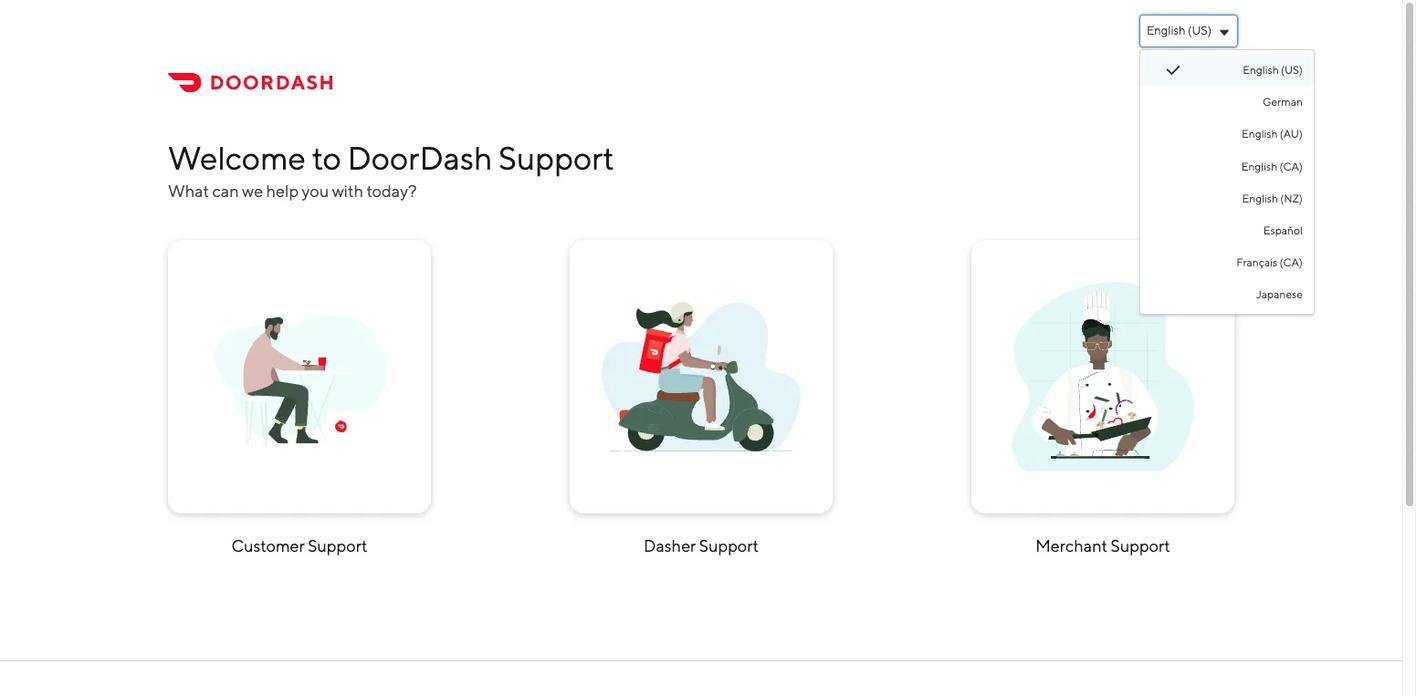 Task type: describe. For each thing, give the bounding box(es) containing it.
support for merchant support
[[1111, 537, 1170, 556]]

(ca) for français (ca)
[[1280, 256, 1303, 269]]

english (us) option
[[1140, 54, 1314, 86]]

english (us) inside "option"
[[1243, 63, 1303, 77]]

help
[[266, 182, 299, 201]]

(us) inside "option"
[[1281, 63, 1303, 77]]

welcome
[[168, 139, 306, 177]]

support for customer support
[[308, 537, 368, 556]]

you
[[302, 182, 329, 201]]

(nz)
[[1281, 191, 1303, 205]]

doordash
[[347, 139, 493, 177]]

français (ca)
[[1237, 256, 1303, 269]]

english left (nz) at right
[[1242, 191, 1278, 205]]

(au)
[[1280, 127, 1303, 141]]

support for dasher support
[[699, 537, 759, 556]]

español
[[1264, 224, 1303, 237]]

dasher support
[[644, 537, 759, 556]]

english down english (au)
[[1242, 159, 1278, 173]]

japanese
[[1256, 288, 1303, 301]]

english (au)
[[1242, 127, 1303, 141]]

(ca) for english (ca)
[[1280, 159, 1303, 173]]

welcome to doordash support what can we help you with today?
[[168, 139, 615, 201]]

we
[[242, 182, 263, 201]]



Task type: locate. For each thing, give the bounding box(es) containing it.
english (us) up text default image
[[1147, 24, 1212, 37]]

(us) up english (us) "option" on the top right of page
[[1188, 24, 1212, 37]]

english (us)
[[1147, 24, 1212, 37], [1243, 63, 1303, 77]]

list box
[[1140, 49, 1315, 315]]

can
[[212, 182, 239, 201]]

(ca) down '(au)'
[[1280, 159, 1303, 173]]

(us) up german
[[1281, 63, 1303, 77]]

(us)
[[1188, 24, 1212, 37], [1281, 63, 1303, 77]]

français
[[1237, 256, 1278, 269]]

english inside "option"
[[1243, 63, 1279, 77]]

customer support link
[[168, 240, 431, 562]]

english (ca)
[[1242, 159, 1303, 173]]

(ca) down español
[[1280, 256, 1303, 269]]

list box containing english (us)
[[1140, 49, 1315, 315]]

merchant support
[[1036, 537, 1170, 556]]

0 horizontal spatial (us)
[[1188, 24, 1212, 37]]

1 vertical spatial (us)
[[1281, 63, 1303, 77]]

dasher
[[644, 537, 696, 556]]

1 horizontal spatial english (us)
[[1243, 63, 1303, 77]]

dasher support link
[[570, 240, 833, 562]]

1 vertical spatial english (us)
[[1243, 63, 1303, 77]]

english (nz)
[[1242, 191, 1303, 205]]

customer
[[232, 537, 305, 556]]

1 horizontal spatial (us)
[[1281, 63, 1303, 77]]

with
[[332, 182, 363, 201]]

what
[[168, 182, 209, 201]]

Preferred Language, English (US) button
[[1140, 15, 1238, 47]]

english (us) up german
[[1243, 63, 1303, 77]]

(us) inside button
[[1188, 24, 1212, 37]]

english (us) inside button
[[1147, 24, 1212, 37]]

(ca)
[[1280, 159, 1303, 173], [1280, 256, 1303, 269]]

0 vertical spatial english (us)
[[1147, 24, 1212, 37]]

to
[[312, 139, 341, 177]]

support
[[499, 139, 615, 177], [308, 537, 368, 556], [699, 537, 759, 556], [1111, 537, 1170, 556]]

2 (ca) from the top
[[1280, 256, 1303, 269]]

1 vertical spatial (ca)
[[1280, 256, 1303, 269]]

0 horizontal spatial english (us)
[[1147, 24, 1212, 37]]

1 (ca) from the top
[[1280, 159, 1303, 173]]

english up text default image
[[1147, 24, 1186, 37]]

merchant
[[1036, 537, 1108, 556]]

customer support
[[232, 537, 368, 556]]

merchant support link
[[972, 240, 1235, 562]]

english
[[1147, 24, 1186, 37], [1243, 63, 1279, 77], [1242, 127, 1278, 141], [1242, 159, 1278, 173], [1242, 191, 1278, 205]]

german
[[1263, 95, 1303, 109]]

0 vertical spatial (ca)
[[1280, 159, 1303, 173]]

today?
[[367, 182, 417, 201]]

english left '(au)'
[[1242, 127, 1278, 141]]

english up german
[[1243, 63, 1279, 77]]

text default image
[[1166, 63, 1181, 77]]

support inside welcome to doordash support what can we help you with today?
[[499, 139, 615, 177]]

english inside button
[[1147, 24, 1186, 37]]

0 vertical spatial (us)
[[1188, 24, 1212, 37]]



Task type: vqa. For each thing, say whether or not it's contained in the screenshot.
2nd (CA) from the bottom of the list box containing English (US)
yes



